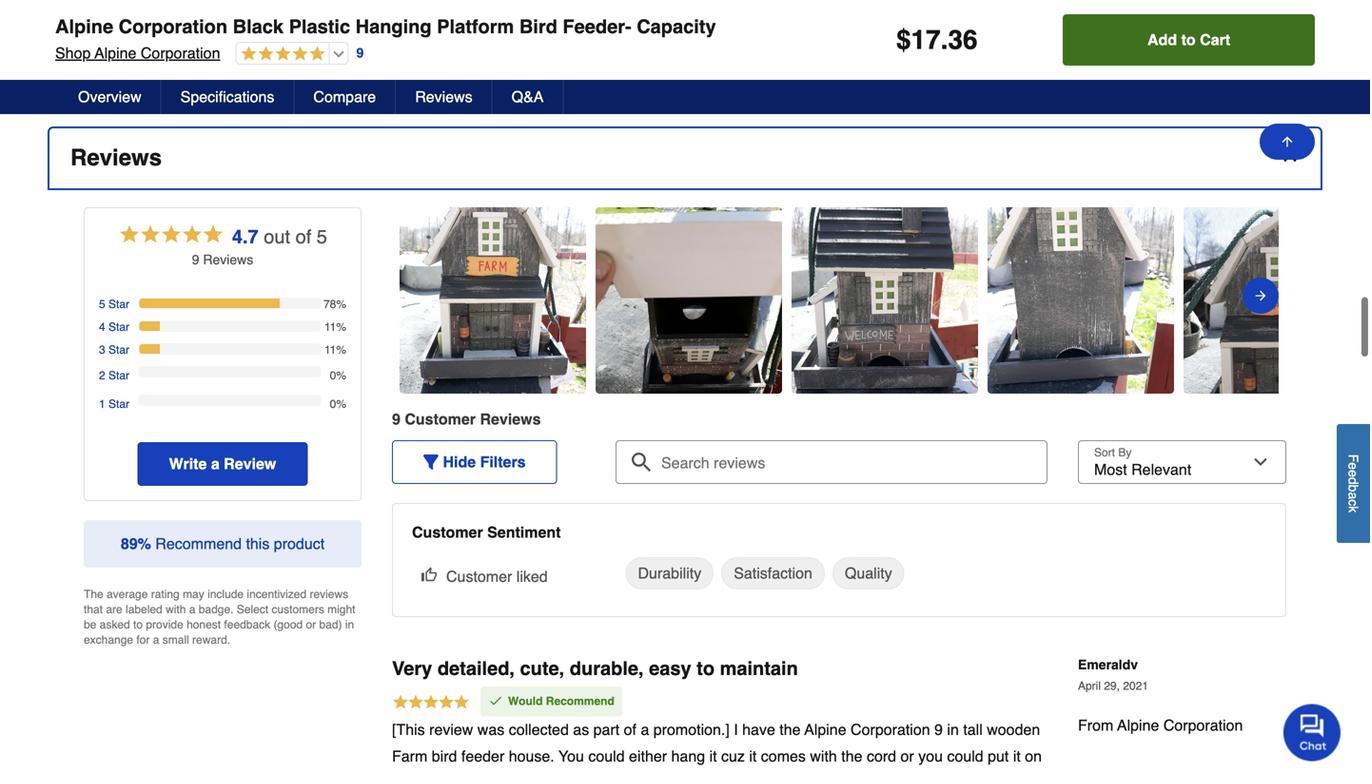 Task type: describe. For each thing, give the bounding box(es) containing it.
star for 3 star
[[108, 343, 129, 357]]

alpine corporation 9 inch tall wooden farm outdoor bird feeder the hatch is open to put the seeds in image image
[[596, 291, 782, 310]]

platform
[[437, 16, 514, 38]]

c
[[1346, 500, 1361, 506]]

a inside button
[[1346, 492, 1361, 500]]

overview button
[[59, 80, 161, 114]]

0 horizontal spatial bird
[[280, 56, 308, 73]]

have
[[742, 721, 775, 739]]

a down may
[[189, 603, 195, 617]]

very
[[392, 658, 432, 680]]

0 horizontal spatial the
[[780, 721, 801, 739]]

cart
[[1200, 31, 1230, 49]]

0 vertical spatial reviews button
[[396, 80, 493, 114]]

cute,
[[520, 658, 564, 680]]

$
[[896, 25, 911, 55]]

for
[[136, 634, 150, 647]]

1 star
[[99, 398, 129, 411]]

quality button
[[832, 558, 905, 590]]

reward.
[[192, 634, 230, 647]]

5 star
[[99, 298, 129, 311]]

write a review
[[169, 455, 276, 473]]

0 horizontal spatial feeder
[[312, 56, 355, 73]]

detailed,
[[437, 658, 515, 680]]

customer sentiment
[[412, 524, 561, 541]]

feeder inside [this review was collected as part of a promotion.] i have the alpine corporation 9 in tall wooden farm bird feeder house. you could either hang it cuz it comes with the cord or you could put it o
[[461, 748, 505, 766]]

1 horizontal spatial 4.7 stars image
[[236, 46, 325, 63]]

from alpine corporation
[[1078, 717, 1243, 735]]

star for 1 star
[[108, 398, 129, 411]]

hide filters
[[443, 453, 526, 471]]

4.7 out of 5 9 review s
[[192, 226, 327, 267]]

11% for 4 star
[[324, 321, 346, 334]]

durable,
[[570, 658, 644, 680]]

average
[[107, 588, 148, 601]]

add to cart button
[[1063, 14, 1315, 66]]

reviews
[[310, 588, 348, 601]]

a right for
[[153, 634, 159, 647]]

customer liked
[[446, 568, 548, 586]]

arrow up image
[[1280, 134, 1295, 149]]

in inside the average rating may include incentivized reviews that are labeled with a badge. select customers might be asked to provide honest feedback (good or bad) in exchange for a small reward.
[[345, 618, 354, 632]]

compare
[[313, 88, 376, 106]]

hang
[[671, 748, 705, 766]]

sentiment
[[487, 524, 561, 541]]

the alpine corporation 9 in tall wooden farm outdoor bird feeder house image image
[[400, 291, 586, 310]]

might
[[327, 603, 355, 617]]

shop
[[55, 44, 91, 62]]

chevron up image
[[1281, 148, 1300, 167]]

badge.
[[199, 603, 234, 617]]

feeder-
[[563, 16, 631, 38]]

Search reviews text field
[[623, 441, 1040, 473]]

durability
[[638, 565, 701, 582]]

0% for 2 star
[[330, 369, 346, 382]]

1 horizontal spatial s
[[532, 411, 541, 428]]

april
[[1078, 680, 1101, 693]]

maintain
[[720, 658, 798, 680]]

0 horizontal spatial reviews
[[70, 145, 162, 171]]

0% for 1 star
[[330, 398, 346, 411]]

0 horizontal spatial 4.7 stars image
[[118, 223, 225, 250]]

17
[[911, 25, 941, 55]]

to inside the average rating may include incentivized reviews that are labeled with a badge. select customers might be asked to provide honest feedback (good or bad) in exchange for a small reward.
[[133, 618, 143, 632]]

1 could from the left
[[588, 748, 625, 766]]

alpine down 2021
[[1117, 717, 1159, 735]]

was
[[477, 721, 505, 739]]

are
[[106, 603, 122, 617]]

hanging
[[355, 16, 432, 38]]

shop alpine corporation
[[55, 44, 220, 62]]

with inside [this review was collected as part of a promotion.] i have the alpine corporation 9 in tall wooden farm bird feeder house. you could either hang it cuz it comes with the cord or you could put it o
[[810, 748, 837, 766]]

1
[[99, 398, 105, 411]]

alpine corporation 9 in tall wooden farm outdoor bird feeder showering one out of three holes for the food to come out image image
[[792, 291, 978, 310]]

hide filters button
[[392, 441, 557, 484]]

4
[[99, 321, 105, 334]]

[this
[[392, 721, 425, 739]]

would recommend
[[508, 695, 614, 708]]

feedback
[[224, 618, 270, 632]]

satisfaction button
[[721, 558, 825, 590]]

89 % recommend this product
[[121, 535, 325, 553]]

alpine corporation 9 in tall wooden farm outdoor bird feeder  close up image image
[[1184, 291, 1370, 310]]

as
[[573, 721, 589, 739]]

4.7
[[232, 226, 258, 248]]

chat invite button image
[[1283, 704, 1342, 762]]

2 horizontal spatial feeder
[[1125, 56, 1168, 73]]

either
[[629, 748, 667, 766]]

asked
[[100, 618, 130, 632]]

hide
[[443, 453, 476, 471]]

78%
[[323, 298, 346, 311]]

select
[[237, 603, 268, 617]]

incentivized
[[247, 588, 306, 601]]

1 horizontal spatial bird
[[519, 16, 557, 38]]

2 bird feeder from the left
[[1094, 56, 1168, 73]]

labeled
[[126, 603, 162, 617]]

satisfaction
[[734, 565, 812, 582]]

capacity
[[637, 16, 716, 38]]

easy
[[649, 658, 691, 680]]

2 e from the top
[[1346, 470, 1361, 477]]

2 horizontal spatial bird
[[1094, 56, 1121, 73]]

specifications button
[[161, 80, 294, 114]]

alpine inside [this review was collected as part of a promotion.] i have the alpine corporation 9 in tall wooden farm bird feeder house. you could either hang it cuz it comes with the cord or you could put it o
[[804, 721, 846, 739]]

farm
[[392, 748, 428, 766]]

from
[[1078, 717, 1113, 735]]

bird
[[432, 748, 457, 766]]

alpine corporation 9 inch tall wooden farm outdoor back side bird feeder image image
[[988, 291, 1174, 310]]

compare button
[[294, 80, 396, 114]]

3 it from the left
[[1013, 748, 1021, 766]]

1 vertical spatial 5
[[99, 298, 105, 311]]

you
[[559, 748, 584, 766]]

2 bird feeder cell from the left
[[1094, 55, 1251, 74]]

emeraldv
[[1078, 657, 1138, 673]]

11% for 3 star
[[324, 343, 346, 357]]

write
[[169, 455, 207, 473]]

star for 5 star
[[108, 298, 129, 311]]

4 star
[[99, 321, 129, 334]]

2021
[[1123, 680, 1148, 693]]

3 star
[[99, 343, 129, 357]]

review inside 4.7 out of 5 9 review s
[[203, 252, 247, 267]]



Task type: locate. For each thing, give the bounding box(es) containing it.
with down rating
[[166, 603, 186, 617]]

black
[[233, 16, 284, 38]]

0 vertical spatial the
[[780, 721, 801, 739]]

product
[[274, 535, 325, 553]]

in left tall
[[947, 721, 959, 739]]

rating
[[151, 588, 180, 601]]

the left cord
[[841, 748, 862, 766]]

bad)
[[319, 618, 342, 632]]

with right comes
[[810, 748, 837, 766]]

or
[[306, 618, 316, 632], [901, 748, 914, 766]]

1 vertical spatial customer
[[412, 524, 483, 541]]

feeder down was
[[461, 748, 505, 766]]

star for 4 star
[[108, 321, 129, 334]]

0 horizontal spatial in
[[345, 618, 354, 632]]

k
[[1346, 506, 1361, 513]]

(good
[[274, 618, 303, 632]]

3 star from the top
[[108, 343, 129, 357]]

review up filters
[[480, 411, 532, 428]]

s
[[247, 252, 253, 267], [532, 411, 541, 428]]

of right 'out'
[[295, 226, 311, 248]]

s down "4.7"
[[247, 252, 253, 267]]

review right write
[[224, 455, 276, 473]]

a
[[211, 455, 220, 473], [1346, 492, 1361, 500], [189, 603, 195, 617], [153, 634, 159, 647], [641, 721, 649, 739]]

feeder
[[312, 56, 355, 73], [1125, 56, 1168, 73], [461, 748, 505, 766]]

promotion.]
[[653, 721, 730, 739]]

customer for customer sentiment
[[412, 524, 483, 541]]

a inside [this review was collected as part of a promotion.] i have the alpine corporation 9 in tall wooden farm bird feeder house. you could either hang it cuz it comes with the cord or you could put it o
[[641, 721, 649, 739]]

type
[[83, 56, 117, 73]]

4.7 stars image left "4.7"
[[118, 223, 225, 250]]

in down the might
[[345, 618, 354, 632]]

1 vertical spatial or
[[901, 748, 914, 766]]

customer up filter "icon"
[[405, 411, 476, 428]]

1 horizontal spatial or
[[901, 748, 914, 766]]

0 horizontal spatial of
[[295, 226, 311, 248]]

1 vertical spatial the
[[841, 748, 862, 766]]

0 vertical spatial with
[[166, 603, 186, 617]]

or inside the average rating may include incentivized reviews that are labeled with a badge. select customers might be asked to provide honest feedback (good or bad) in exchange for a small reward.
[[306, 618, 316, 632]]

1 vertical spatial with
[[810, 748, 837, 766]]

1 star from the top
[[108, 298, 129, 311]]

29,
[[1104, 680, 1120, 693]]

%
[[138, 535, 151, 553]]

of inside 4.7 out of 5 9 review s
[[295, 226, 311, 248]]

0 vertical spatial review
[[203, 252, 247, 267]]

review for 9 customer review s
[[480, 411, 532, 428]]

1 horizontal spatial bird feeder
[[1094, 56, 1168, 73]]

bird
[[519, 16, 557, 38], [280, 56, 308, 73], [1094, 56, 1121, 73]]

alpine up comes
[[804, 721, 846, 739]]

may
[[183, 588, 204, 601]]

star right 1
[[108, 398, 129, 411]]

s up the hide filters button
[[532, 411, 541, 428]]

durability button
[[626, 558, 714, 590]]

bird feeder cell down the add
[[1094, 55, 1251, 74]]

1 horizontal spatial it
[[749, 748, 757, 766]]

or left bad)
[[306, 618, 316, 632]]

2 horizontal spatial to
[[1181, 31, 1196, 49]]

bird feeder cell up compare
[[280, 55, 437, 74]]

star right 3
[[108, 343, 129, 357]]

1 bird feeder from the left
[[280, 56, 355, 73]]

d
[[1346, 477, 1361, 485]]

or inside [this review was collected as part of a promotion.] i have the alpine corporation 9 in tall wooden farm bird feeder house. you could either hang it cuz it comes with the cord or you could put it o
[[901, 748, 914, 766]]

1 horizontal spatial 5
[[317, 226, 327, 248]]

1 horizontal spatial of
[[624, 721, 637, 739]]

star right "4"
[[108, 321, 129, 334]]

2 11% from the top
[[324, 343, 346, 357]]

bird feeder
[[280, 56, 355, 73], [1094, 56, 1168, 73]]

bird feeder down plastic
[[280, 56, 355, 73]]

1 11% from the top
[[324, 321, 346, 334]]

could down tall
[[947, 748, 983, 766]]

could down part
[[588, 748, 625, 766]]

0 horizontal spatial it
[[709, 748, 717, 766]]

filter image
[[423, 455, 439, 470]]

to inside button
[[1181, 31, 1196, 49]]

feeder down the add
[[1125, 56, 1168, 73]]

1 vertical spatial of
[[624, 721, 637, 739]]

checkmark image
[[488, 694, 503, 709]]

0 vertical spatial recommend
[[155, 535, 242, 553]]

include
[[207, 588, 244, 601]]

2 horizontal spatial it
[[1013, 748, 1021, 766]]

small
[[162, 634, 189, 647]]

this
[[246, 535, 270, 553]]

2 star
[[99, 369, 129, 382]]

cuz
[[721, 748, 745, 766]]

you
[[918, 748, 943, 766]]

plastic
[[289, 16, 350, 38]]

2 it from the left
[[749, 748, 757, 766]]

emeraldv april 29, 2021
[[1078, 657, 1148, 693]]

[this review was collected as part of a promotion.] i have the alpine corporation 9 in tall wooden farm bird feeder house. you could either hang it cuz it comes with the cord or you could put it o
[[392, 721, 1046, 774]]

0 horizontal spatial s
[[247, 252, 253, 267]]

the up comes
[[780, 721, 801, 739]]

1 horizontal spatial feeder
[[461, 748, 505, 766]]

provide
[[146, 618, 183, 632]]

9 inside 4.7 out of 5 9 review s
[[192, 252, 199, 267]]

that
[[84, 603, 103, 617]]

1 vertical spatial 11%
[[324, 343, 346, 357]]

f e e d b a c k
[[1346, 454, 1361, 513]]

feeder up compare
[[312, 56, 355, 73]]

a up either
[[641, 721, 649, 739]]

arrow right image
[[1253, 284, 1268, 307]]

5 star from the top
[[108, 398, 129, 411]]

customer for customer liked
[[446, 568, 512, 586]]

the
[[84, 588, 103, 601]]

1 horizontal spatial to
[[697, 658, 715, 680]]

review down "4.7"
[[203, 252, 247, 267]]

specifications
[[180, 88, 274, 106]]

4.7 stars image
[[236, 46, 325, 63], [118, 223, 225, 250]]

2 star from the top
[[108, 321, 129, 334]]

i
[[734, 721, 738, 739]]

star up the "4 star"
[[108, 298, 129, 311]]

thumb up image
[[421, 567, 437, 582]]

9 customer review s
[[392, 411, 541, 428]]

add to cart
[[1147, 31, 1230, 49]]

89
[[121, 535, 138, 553]]

bird feeder down the add
[[1094, 56, 1168, 73]]

or left 'you'
[[901, 748, 914, 766]]

1 horizontal spatial in
[[947, 721, 959, 739]]

1 vertical spatial reviews button
[[49, 128, 1321, 188]]

0 horizontal spatial bird feeder cell
[[280, 55, 437, 74]]

5 up "4"
[[99, 298, 105, 311]]

0 vertical spatial 0%
[[330, 369, 346, 382]]

0 horizontal spatial bird feeder
[[280, 56, 355, 73]]

to right the add
[[1181, 31, 1196, 49]]

$ 17 . 36
[[896, 25, 978, 55]]

to right easy
[[697, 658, 715, 680]]

it right cuz
[[749, 748, 757, 766]]

reviews down platform
[[415, 88, 473, 106]]

bird feeder cell
[[280, 55, 437, 74], [1094, 55, 1251, 74]]

q&a
[[512, 88, 544, 106]]

f e e d b a c k button
[[1337, 424, 1370, 543]]

the average rating may include incentivized reviews that are labeled with a badge. select customers might be asked to provide honest feedback (good or bad) in exchange for a small reward.
[[84, 588, 355, 647]]

review
[[203, 252, 247, 267], [480, 411, 532, 428], [224, 455, 276, 473]]

to up for
[[133, 618, 143, 632]]

recommend
[[155, 535, 242, 553], [546, 695, 614, 708]]

of
[[295, 226, 311, 248], [624, 721, 637, 739]]

1 horizontal spatial with
[[810, 748, 837, 766]]

5 right 'out'
[[317, 226, 327, 248]]

0 horizontal spatial recommend
[[155, 535, 242, 553]]

e up b
[[1346, 470, 1361, 477]]

11%
[[324, 321, 346, 334], [324, 343, 346, 357]]

1 0% from the top
[[330, 369, 346, 382]]

1 vertical spatial reviews
[[70, 145, 162, 171]]

2 vertical spatial to
[[697, 658, 715, 680]]

1 horizontal spatial bird feeder cell
[[1094, 55, 1251, 74]]

alpine right the shop
[[95, 44, 136, 62]]

to
[[1181, 31, 1196, 49], [133, 618, 143, 632], [697, 658, 715, 680]]

0 vertical spatial 5
[[317, 226, 327, 248]]

0 vertical spatial 11%
[[324, 321, 346, 334]]

house.
[[509, 748, 554, 766]]

0 vertical spatial or
[[306, 618, 316, 632]]

9
[[356, 45, 364, 61], [192, 252, 199, 267], [392, 411, 400, 428], [934, 721, 943, 739]]

1 vertical spatial 0%
[[330, 398, 346, 411]]

3
[[99, 343, 105, 357]]

customer down customer sentiment
[[446, 568, 512, 586]]

0 vertical spatial customer
[[405, 411, 476, 428]]

2 vertical spatial review
[[224, 455, 276, 473]]

alpine corporation black plastic hanging platform bird feeder- capacity
[[55, 16, 716, 38]]

5 inside 4.7 out of 5 9 review s
[[317, 226, 327, 248]]

4.7 stars image down black
[[236, 46, 325, 63]]

1 vertical spatial review
[[480, 411, 532, 428]]

5 stars image
[[392, 694, 470, 714]]

cell
[[1094, 0, 1251, 16]]

1 vertical spatial to
[[133, 618, 143, 632]]

1 bird feeder cell from the left
[[280, 55, 437, 74]]

4 star from the top
[[108, 369, 129, 382]]

part
[[593, 721, 620, 739]]

1 vertical spatial s
[[532, 411, 541, 428]]

it right put
[[1013, 748, 1021, 766]]

write a review button
[[138, 442, 308, 486]]

star for 2 star
[[108, 369, 129, 382]]

1 horizontal spatial could
[[947, 748, 983, 766]]

cord
[[867, 748, 896, 766]]

9 inside [this review was collected as part of a promotion.] i have the alpine corporation 9 in tall wooden farm bird feeder house. you could either hang it cuz it comes with the cord or you could put it o
[[934, 721, 943, 739]]

reviews down overview button
[[70, 145, 162, 171]]

0 horizontal spatial or
[[306, 618, 316, 632]]

recommend up may
[[155, 535, 242, 553]]

recommend up as
[[546, 695, 614, 708]]

0 vertical spatial s
[[247, 252, 253, 267]]

1 e from the top
[[1346, 463, 1361, 470]]

a right write
[[211, 455, 220, 473]]

e up d
[[1346, 463, 1361, 470]]

star
[[108, 298, 129, 311], [108, 321, 129, 334], [108, 343, 129, 357], [108, 369, 129, 382], [108, 398, 129, 411]]

0 vertical spatial to
[[1181, 31, 1196, 49]]

honest
[[187, 618, 221, 632]]

1 vertical spatial recommend
[[546, 695, 614, 708]]

0 horizontal spatial could
[[588, 748, 625, 766]]

review inside button
[[224, 455, 276, 473]]

it
[[709, 748, 717, 766], [749, 748, 757, 766], [1013, 748, 1021, 766]]

2 0% from the top
[[330, 398, 346, 411]]

add
[[1147, 31, 1177, 49]]

1 it from the left
[[709, 748, 717, 766]]

0 vertical spatial in
[[345, 618, 354, 632]]

s inside 4.7 out of 5 9 review s
[[247, 252, 253, 267]]

2
[[99, 369, 105, 382]]

customer up thumb up "image"
[[412, 524, 483, 541]]

1 horizontal spatial recommend
[[546, 695, 614, 708]]

alpine up the shop
[[55, 16, 113, 38]]

of inside [this review was collected as part of a promotion.] i have the alpine corporation 9 in tall wooden farm bird feeder house. you could either hang it cuz it comes with the cord or you could put it o
[[624, 721, 637, 739]]

0 horizontal spatial with
[[166, 603, 186, 617]]

review for write a review
[[224, 455, 276, 473]]

tall
[[963, 721, 983, 739]]

0 vertical spatial 4.7 stars image
[[236, 46, 325, 63]]

exchange
[[84, 634, 133, 647]]

e
[[1346, 463, 1361, 470], [1346, 470, 1361, 477]]

of right part
[[624, 721, 637, 739]]

collected
[[509, 721, 569, 739]]

star right the 2
[[108, 369, 129, 382]]

a up k
[[1346, 492, 1361, 500]]

2 could from the left
[[947, 748, 983, 766]]

0 horizontal spatial to
[[133, 618, 143, 632]]

corporation inside [this review was collected as part of a promotion.] i have the alpine corporation 9 in tall wooden farm bird feeder house. you could either hang it cuz it comes with the cord or you could put it o
[[851, 721, 930, 739]]

0 horizontal spatial 5
[[99, 298, 105, 311]]

the
[[780, 721, 801, 739], [841, 748, 862, 766]]

1 horizontal spatial the
[[841, 748, 862, 766]]

customer
[[405, 411, 476, 428], [412, 524, 483, 541], [446, 568, 512, 586]]

0 vertical spatial reviews
[[415, 88, 473, 106]]

wooden
[[987, 721, 1040, 739]]

with inside the average rating may include incentivized reviews that are labeled with a badge. select customers might be asked to provide honest feedback (good or bad) in exchange for a small reward.
[[166, 603, 186, 617]]

0%
[[330, 369, 346, 382], [330, 398, 346, 411]]

1 horizontal spatial reviews
[[415, 88, 473, 106]]

corporation
[[119, 16, 227, 38], [141, 44, 220, 62], [1163, 717, 1243, 735], [851, 721, 930, 739]]

it left cuz
[[709, 748, 717, 766]]

1 vertical spatial in
[[947, 721, 959, 739]]

0 vertical spatial of
[[295, 226, 311, 248]]

in inside [this review was collected as part of a promotion.] i have the alpine corporation 9 in tall wooden farm bird feeder house. you could either hang it cuz it comes with the cord or you could put it o
[[947, 721, 959, 739]]

a inside button
[[211, 455, 220, 473]]

comes
[[761, 748, 806, 766]]

1 vertical spatial 4.7 stars image
[[118, 223, 225, 250]]

2 vertical spatial customer
[[446, 568, 512, 586]]



Task type: vqa. For each thing, say whether or not it's contained in the screenshot.
the right departments
no



